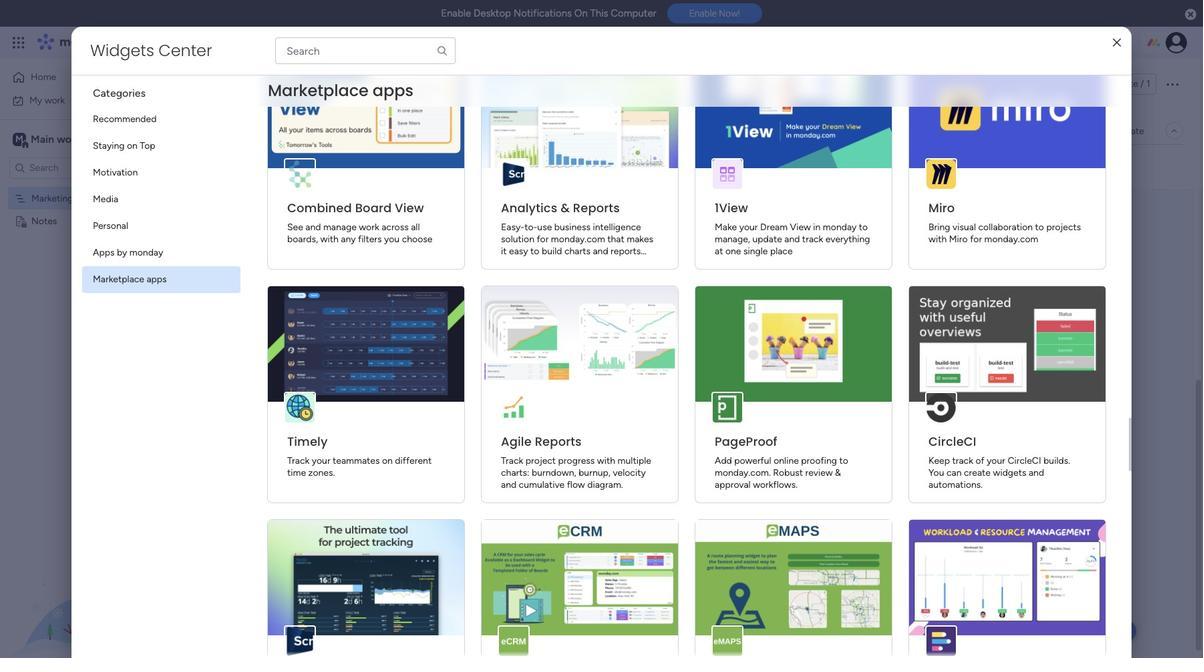 Task type: locate. For each thing, give the bounding box(es) containing it.
0 horizontal spatial marketing
[[31, 193, 73, 204]]

multiple
[[618, 456, 651, 467]]

list box containing marketing plan
[[0, 184, 170, 413]]

0 vertical spatial reports
[[573, 200, 620, 216]]

any down manage
[[341, 234, 356, 245]]

track inside agile reports track project progress with multiple charts: burndown, burnup, velocity and cumulative flow diagram.
[[501, 456, 523, 467]]

0 vertical spatial add
[[306, 160, 323, 172]]

of left the 'where'
[[508, 101, 517, 112]]

0 vertical spatial plan
[[314, 69, 361, 99]]

by
[[117, 247, 127, 259]]

0 horizontal spatial add
[[306, 160, 323, 172]]

1 horizontal spatial marketplace apps
[[268, 80, 414, 102]]

2 for from the left
[[970, 234, 982, 245]]

dapulse integrations image
[[953, 126, 963, 136]]

circleci up 'widgets'
[[1008, 456, 1041, 467]]

view left in at right top
[[790, 222, 811, 233]]

miro down visual
[[949, 234, 968, 245]]

monday inside 1view make your dream view in monday to manage, update and track everything at one single place
[[823, 222, 857, 233]]

analytics & reports easy-to-use business intelligence solution for monday.com that makes it easy to build charts and reports from your task data and share them with your colleagues.
[[501, 200, 653, 281]]

enable inside button
[[689, 8, 717, 19]]

2 horizontal spatial track
[[952, 456, 973, 467]]

main
[[223, 125, 243, 136], [31, 133, 54, 145]]

2 horizontal spatial see
[[609, 100, 625, 112]]

marketplace apps down apps by monday
[[93, 274, 167, 285]]

0 vertical spatial apps
[[373, 80, 414, 102]]

see inside button
[[234, 37, 250, 48]]

agile reports track project progress with multiple charts: burndown, burnup, velocity and cumulative flow diagram.
[[501, 434, 651, 491]]

integrate
[[969, 125, 1007, 137]]

everything
[[826, 234, 870, 245]]

1 vertical spatial work
[[45, 95, 65, 106]]

enable
[[441, 7, 471, 19], [689, 8, 717, 19]]

monday up home button
[[59, 35, 105, 50]]

marketplace down by on the left
[[93, 274, 144, 285]]

intelligence
[[593, 222, 641, 233]]

enable now! button
[[667, 4, 762, 24]]

2 horizontal spatial work
[[359, 222, 379, 233]]

staying
[[93, 140, 125, 152]]

track up can
[[952, 456, 973, 467]]

personal option
[[82, 213, 241, 240]]

0 horizontal spatial marketplace
[[93, 274, 144, 285]]

notes
[[31, 215, 57, 227]]

to inside pageproof add powerful online proofing to monday.com. robust review & approval workflows.
[[839, 456, 848, 467]]

track inside 1view make your dream view in monday to manage, update and track everything at one single place
[[802, 234, 823, 245]]

monday work management
[[59, 35, 208, 50]]

of up create
[[976, 456, 985, 467]]

1 horizontal spatial plan
[[314, 69, 361, 99]]

see up boards,
[[287, 222, 303, 233]]

0 vertical spatial on
[[127, 140, 138, 152]]

2 track from the left
[[501, 456, 523, 467]]

1 vertical spatial plan
[[75, 193, 93, 204]]

see left more
[[609, 100, 625, 112]]

your inside timely track your teammates on different time zones.
[[312, 456, 330, 467]]

to right proofing
[[839, 456, 848, 467]]

0 horizontal spatial apps
[[147, 274, 167, 285]]

with down the from
[[501, 270, 519, 281]]

1 horizontal spatial for
[[970, 234, 982, 245]]

on inside timely track your teammates on different time zones.
[[382, 456, 393, 467]]

0 vertical spatial marketplace
[[268, 80, 369, 102]]

main right 'workspace' image
[[31, 133, 54, 145]]

0 vertical spatial &
[[561, 200, 570, 216]]

of for circleci
[[976, 456, 985, 467]]

different
[[395, 456, 432, 467]]

track down in at right top
[[802, 234, 823, 245]]

1 horizontal spatial view
[[790, 222, 811, 233]]

and down charts:
[[501, 480, 517, 491]]

/
[[1141, 78, 1144, 90]]

monday.com up the charts
[[551, 234, 605, 245]]

1 vertical spatial marketing
[[31, 193, 73, 204]]

2 monday.com from the left
[[984, 234, 1039, 245]]

plan up assign
[[314, 69, 361, 99]]

view up all at the left of page
[[395, 200, 424, 216]]

1 vertical spatial track
[[802, 234, 823, 245]]

1 for from the left
[[537, 234, 549, 245]]

see more link
[[608, 100, 650, 113]]

marketing plan up notes
[[31, 193, 93, 204]]

my work
[[29, 95, 65, 106]]

see left plans
[[234, 37, 250, 48]]

help image
[[1119, 36, 1132, 49]]

1 monday.com from the left
[[551, 234, 605, 245]]

2 vertical spatial see
[[287, 222, 303, 233]]

0 horizontal spatial circleci
[[929, 434, 977, 450]]

1 horizontal spatial main
[[223, 125, 243, 136]]

for down use
[[537, 234, 549, 245]]

reports up "progress" at the left
[[535, 434, 582, 450]]

main content
[[177, 0, 1203, 659]]

miro up bring
[[929, 200, 955, 216]]

track for 1view
[[802, 234, 823, 245]]

where
[[519, 101, 545, 112]]

manage
[[204, 101, 238, 112]]

for down visual
[[970, 234, 982, 245]]

to right easy
[[531, 246, 539, 257]]

0 horizontal spatial on
[[127, 140, 138, 152]]

see for see plans
[[234, 37, 250, 48]]

private board image
[[14, 215, 27, 227]]

0 horizontal spatial marketing plan
[[31, 193, 93, 204]]

0 vertical spatial view
[[395, 200, 424, 216]]

work up filters
[[359, 222, 379, 233]]

marketing inside list box
[[31, 193, 73, 204]]

0 horizontal spatial of
[[279, 101, 287, 112]]

of
[[279, 101, 287, 112], [508, 101, 517, 112], [976, 456, 985, 467]]

view inside combined board view see and manage work across all boards, with any filters you choose
[[395, 200, 424, 216]]

pageproof
[[715, 434, 777, 450]]

monday up everything
[[823, 222, 857, 233]]

1 horizontal spatial track
[[802, 234, 823, 245]]

1 horizontal spatial project
[[569, 101, 599, 112]]

any left type
[[240, 101, 255, 112]]

on left top
[[127, 140, 138, 152]]

this
[[590, 7, 608, 19]]

work inside button
[[45, 95, 65, 106]]

add inside pageproof add powerful online proofing to monday.com. robust review & approval workflows.
[[715, 456, 732, 467]]

home button
[[8, 67, 144, 88]]

& right review
[[835, 468, 841, 479]]

monday inside apps by monday option
[[129, 247, 163, 259]]

track
[[287, 456, 310, 467], [501, 456, 523, 467]]

work inside combined board view see and manage work across all boards, with any filters you choose
[[359, 222, 379, 233]]

with inside agile reports track project progress with multiple charts: burndown, burnup, velocity and cumulative flow diagram.
[[597, 456, 615, 467]]

add up monday.com.
[[715, 456, 732, 467]]

to up everything
[[859, 222, 868, 233]]

work right my
[[45, 95, 65, 106]]

to inside the 'miro bring visual collaboration to projects with miro for monday.com'
[[1035, 222, 1044, 233]]

0 vertical spatial track
[[485, 101, 506, 112]]

track up time
[[287, 456, 310, 467]]

2 vertical spatial track
[[952, 456, 973, 467]]

data
[[564, 258, 582, 269]]

0 horizontal spatial marketplace apps
[[93, 274, 167, 285]]

project up burndown, on the bottom of the page
[[526, 456, 556, 467]]

1 horizontal spatial track
[[501, 456, 523, 467]]

1 horizontal spatial circleci
[[1008, 456, 1041, 467]]

your inside circleci keep track of your circleci builds. you can create widgets and automations.
[[987, 456, 1005, 467]]

make
[[715, 222, 737, 233]]

1 vertical spatial marketplace apps
[[93, 274, 167, 285]]

Search in workspace field
[[28, 160, 112, 176]]

builds.
[[1044, 456, 1070, 467]]

2 vertical spatial work
[[359, 222, 379, 233]]

analytics
[[501, 200, 557, 216]]

0 horizontal spatial any
[[240, 101, 255, 112]]

and inside circleci keep track of your circleci builds. you can create widgets and automations.
[[1029, 468, 1044, 479]]

1 vertical spatial marketplace
[[93, 274, 144, 285]]

reports
[[573, 200, 620, 216], [535, 434, 582, 450]]

zones.
[[308, 468, 335, 479]]

invite
[[1115, 78, 1138, 90]]

in
[[813, 222, 821, 233]]

colleagues.
[[543, 270, 589, 281]]

project left "stands."
[[569, 101, 599, 112]]

0 horizontal spatial track
[[485, 101, 506, 112]]

all
[[411, 222, 420, 233]]

at
[[715, 246, 723, 257]]

main left table
[[223, 125, 243, 136]]

0 horizontal spatial plan
[[75, 193, 93, 204]]

1 vertical spatial monday
[[823, 222, 857, 233]]

dapulse x slim image
[[1113, 38, 1121, 48]]

my
[[29, 95, 42, 106]]

board
[[355, 200, 392, 216]]

track for manage
[[485, 101, 506, 112]]

for
[[537, 234, 549, 245], [970, 234, 982, 245]]

and up place at the top
[[784, 234, 800, 245]]

monday right by on the left
[[129, 247, 163, 259]]

marketplace inside marketplace apps option
[[93, 274, 144, 285]]

1 track from the left
[[287, 456, 310, 467]]

&
[[561, 200, 570, 216], [835, 468, 841, 479]]

invite / 1 button
[[1090, 73, 1156, 95]]

activity
[[1027, 78, 1060, 90]]

workspace selection element
[[13, 131, 112, 149]]

and up boards,
[[306, 222, 321, 233]]

0 horizontal spatial work
[[45, 95, 65, 106]]

home
[[31, 71, 56, 83]]

& up 'business'
[[561, 200, 570, 216]]

view inside 1view make your dream view in monday to manage, update and track everything at one single place
[[790, 222, 811, 233]]

view
[[395, 200, 424, 216], [790, 222, 811, 233]]

1 vertical spatial any
[[341, 234, 356, 245]]

timely
[[287, 434, 328, 450]]

0 horizontal spatial project
[[526, 456, 556, 467]]

2 vertical spatial monday
[[129, 247, 163, 259]]

main inside the workspace selection element
[[31, 133, 54, 145]]

1 horizontal spatial apps
[[373, 80, 414, 102]]

lottie animation element
[[0, 524, 170, 659]]

burnup,
[[579, 468, 611, 479]]

with down bring
[[929, 234, 947, 245]]

0 vertical spatial marketplace apps
[[268, 80, 414, 102]]

and inside agile reports track project progress with multiple charts: burndown, burnup, velocity and cumulative flow diagram.
[[501, 480, 517, 491]]

option
[[0, 186, 170, 189]]

marketing plan inside list box
[[31, 193, 93, 204]]

marketplace apps up add view "image"
[[268, 80, 414, 102]]

1 vertical spatial circleci
[[1008, 456, 1041, 467]]

marketplace up timeline
[[268, 80, 369, 102]]

desktop
[[474, 7, 511, 19]]

enable for enable now!
[[689, 8, 717, 19]]

apps inside option
[[147, 274, 167, 285]]

0 horizontal spatial enable
[[441, 7, 471, 19]]

set
[[389, 101, 402, 112]]

with down manage
[[320, 234, 339, 245]]

1view
[[715, 200, 748, 216]]

1 horizontal spatial monday
[[129, 247, 163, 259]]

to left projects
[[1035, 222, 1044, 233]]

your
[[548, 101, 566, 112], [739, 222, 758, 233], [523, 258, 542, 269], [522, 270, 540, 281], [312, 456, 330, 467], [987, 456, 1005, 467]]

1 vertical spatial &
[[835, 468, 841, 479]]

marketplace
[[268, 80, 369, 102], [93, 274, 144, 285]]

monday.com inside 'analytics & reports easy-to-use business intelligence solution for monday.com that makes it easy to build charts and reports from your task data and share them with your colleagues.'
[[551, 234, 605, 245]]

of inside circleci keep track of your circleci builds. you can create widgets and automations.
[[976, 456, 985, 467]]

2 horizontal spatial monday
[[823, 222, 857, 233]]

0 vertical spatial miro
[[929, 200, 955, 216]]

1 horizontal spatial marketplace
[[268, 80, 369, 102]]

1 vertical spatial see
[[609, 100, 625, 112]]

0 horizontal spatial see
[[234, 37, 250, 48]]

dapulse close image
[[1185, 8, 1197, 21]]

1 vertical spatial apps
[[147, 274, 167, 285]]

0 horizontal spatial monday.com
[[551, 234, 605, 245]]

1 horizontal spatial see
[[287, 222, 303, 233]]

circleci up keep
[[929, 434, 977, 450]]

1 vertical spatial on
[[382, 456, 393, 467]]

main inside button
[[223, 125, 243, 136]]

marketing up type
[[203, 69, 309, 99]]

track up charts:
[[501, 456, 523, 467]]

add left widget
[[306, 160, 323, 172]]

select product image
[[12, 36, 25, 49]]

0 vertical spatial see
[[234, 37, 250, 48]]

1 horizontal spatial on
[[382, 456, 393, 467]]

work for monday
[[108, 35, 132, 50]]

enable left desktop
[[441, 7, 471, 19]]

diagram.
[[587, 480, 623, 491]]

online
[[774, 456, 799, 467]]

review
[[805, 468, 833, 479]]

categories heading
[[82, 75, 241, 106]]

1 horizontal spatial marketing plan
[[203, 69, 361, 99]]

table
[[245, 125, 268, 136]]

any
[[240, 101, 255, 112], [341, 234, 356, 245]]

monday.com down the collaboration
[[984, 234, 1039, 245]]

pageproof add powerful online proofing to monday.com. robust review & approval workflows.
[[715, 434, 848, 491]]

and inside combined board view see and manage work across all boards, with any filters you choose
[[306, 222, 321, 233]]

1view make your dream view in monday to manage, update and track everything at one single place
[[715, 200, 870, 257]]

and down builds.
[[1029, 468, 1044, 479]]

1 horizontal spatial any
[[341, 234, 356, 245]]

1 vertical spatial project
[[526, 456, 556, 467]]

1 vertical spatial reports
[[535, 434, 582, 450]]

marketing plan up type
[[203, 69, 361, 99]]

work for my
[[45, 95, 65, 106]]

1 horizontal spatial add
[[715, 456, 732, 467]]

None search field
[[275, 37, 456, 64]]

1 horizontal spatial monday.com
[[984, 234, 1039, 245]]

show board description image
[[370, 77, 386, 91]]

that
[[607, 234, 625, 245]]

easy-
[[501, 222, 525, 233]]

track inside circleci keep track of your circleci builds. you can create widgets and automations.
[[952, 456, 973, 467]]

reports
[[611, 246, 641, 257]]

with
[[320, 234, 339, 245], [929, 234, 947, 245], [501, 270, 519, 281], [597, 456, 615, 467]]

1 vertical spatial miro
[[949, 234, 968, 245]]

with inside combined board view see and manage work across all boards, with any filters you choose
[[320, 234, 339, 245]]

work up categories
[[108, 35, 132, 50]]

lottie animation image
[[0, 524, 170, 659]]

0 vertical spatial circleci
[[929, 434, 977, 450]]

workspace image
[[13, 132, 26, 147]]

manage,
[[715, 234, 750, 245]]

0 horizontal spatial for
[[537, 234, 549, 245]]

enable left now!
[[689, 8, 717, 19]]

track right "keep"
[[485, 101, 506, 112]]

0 horizontal spatial track
[[287, 456, 310, 467]]

see inside combined board view see and manage work across all boards, with any filters you choose
[[287, 222, 303, 233]]

filters
[[358, 234, 382, 245]]

keep
[[929, 456, 950, 467]]

combined board view see and manage work across all boards, with any filters you choose
[[287, 200, 433, 245]]

on left different
[[382, 456, 393, 467]]

1 vertical spatial add
[[715, 456, 732, 467]]

0 horizontal spatial &
[[561, 200, 570, 216]]

Search for a column type search field
[[275, 37, 456, 64]]

keep
[[462, 101, 483, 112]]

0 vertical spatial project
[[569, 101, 599, 112]]

of right type
[[279, 101, 287, 112]]

marketing
[[203, 69, 309, 99], [31, 193, 73, 204]]

combined
[[287, 200, 352, 216]]

0 horizontal spatial view
[[395, 200, 424, 216]]

1 horizontal spatial enable
[[689, 8, 717, 19]]

Search field
[[383, 157, 423, 176]]

kendall parks image
[[1166, 32, 1187, 53]]

work
[[108, 35, 132, 50], [45, 95, 65, 106], [359, 222, 379, 233]]

on
[[574, 7, 588, 19]]

1 horizontal spatial &
[[835, 468, 841, 479]]

plan down search in workspace field
[[75, 193, 93, 204]]

1 vertical spatial view
[[790, 222, 811, 233]]

enable for enable desktop notifications on this computer
[[441, 7, 471, 19]]

staying on top option
[[82, 133, 241, 160]]

apps by monday option
[[82, 240, 241, 267]]

reports up intelligence in the top of the page
[[573, 200, 620, 216]]

business
[[554, 222, 591, 233]]

any inside combined board view see and manage work across all boards, with any filters you choose
[[341, 234, 356, 245]]

stands.
[[601, 101, 631, 112]]

timeline button
[[278, 120, 333, 142]]

share
[[602, 258, 625, 269]]

see
[[234, 37, 250, 48], [609, 100, 625, 112], [287, 222, 303, 233]]

collapse board header image
[[1169, 126, 1180, 136]]

list box
[[0, 184, 170, 413]]

2 horizontal spatial of
[[976, 456, 985, 467]]

0 vertical spatial monday
[[59, 35, 105, 50]]

with up the burnup,
[[597, 456, 615, 467]]

1 horizontal spatial marketing
[[203, 69, 309, 99]]

marketing up notes
[[31, 193, 73, 204]]

on
[[127, 140, 138, 152], [382, 456, 393, 467]]

1 horizontal spatial work
[[108, 35, 132, 50]]

apps
[[373, 80, 414, 102], [147, 274, 167, 285]]

1 vertical spatial marketing plan
[[31, 193, 93, 204]]

notifications
[[514, 7, 572, 19]]

0 horizontal spatial main
[[31, 133, 54, 145]]

0 vertical spatial work
[[108, 35, 132, 50]]

monday.com.
[[715, 468, 771, 479]]

0 vertical spatial marketing plan
[[203, 69, 361, 99]]

add inside popup button
[[306, 160, 323, 172]]



Task type: describe. For each thing, give the bounding box(es) containing it.
collaboration
[[978, 222, 1033, 233]]

help
[[1101, 625, 1125, 638]]

add view image
[[340, 126, 346, 136]]

now!
[[719, 8, 740, 19]]

search image
[[436, 45, 448, 57]]

charts:
[[501, 468, 530, 479]]

manage
[[323, 222, 357, 233]]

staying on top
[[93, 140, 155, 152]]

and inside 1view make your dream view in monday to manage, update and track everything at one single place
[[784, 234, 800, 245]]

my work button
[[8, 90, 144, 111]]

update
[[753, 234, 782, 245]]

owners,
[[355, 101, 387, 112]]

it
[[501, 246, 507, 257]]

person
[[452, 161, 481, 172]]

project inside agile reports track project progress with multiple charts: burndown, burnup, velocity and cumulative flow diagram.
[[526, 456, 556, 467]]

progress
[[558, 456, 595, 467]]

activity button
[[1022, 73, 1085, 95]]

add to favorites image
[[393, 77, 406, 91]]

1 image
[[1008, 27, 1020, 42]]

teammates
[[333, 456, 380, 467]]

motivation option
[[82, 160, 241, 186]]

agile
[[501, 434, 532, 450]]

track inside timely track your teammates on different time zones.
[[287, 456, 310, 467]]

single
[[743, 246, 768, 257]]

recommended
[[93, 114, 157, 125]]

proofing
[[801, 456, 837, 467]]

bring
[[929, 222, 950, 233]]

recommended option
[[82, 106, 241, 133]]

burndown,
[[532, 468, 576, 479]]

computer
[[611, 7, 657, 19]]

widgets
[[993, 468, 1027, 479]]

velocity
[[613, 468, 646, 479]]

center
[[159, 39, 212, 61]]

v2 search image
[[373, 159, 383, 174]]

motivation
[[93, 167, 138, 178]]

0 horizontal spatial monday
[[59, 35, 105, 50]]

visual
[[953, 222, 976, 233]]

and up share
[[593, 246, 608, 257]]

see plans
[[234, 37, 274, 48]]

monday.com inside the 'miro bring visual collaboration to projects with miro for monday.com'
[[984, 234, 1039, 245]]

main table button
[[202, 120, 278, 142]]

use
[[537, 222, 552, 233]]

task
[[544, 258, 561, 269]]

to inside 1view make your dream view in monday to manage, update and track everything at one single place
[[859, 222, 868, 233]]

add widget button
[[281, 156, 361, 177]]

widgets center
[[90, 39, 212, 61]]

with inside the 'miro bring visual collaboration to projects with miro for monday.com'
[[929, 234, 947, 245]]

0 vertical spatial any
[[240, 101, 255, 112]]

with inside 'analytics & reports easy-to-use business intelligence solution for monday.com that makes it easy to build charts and reports from your task data and share them with your colleagues.'
[[501, 270, 519, 281]]

timeline
[[288, 125, 323, 136]]

widgets
[[90, 39, 154, 61]]

see more
[[609, 100, 649, 112]]

& inside 'analytics & reports easy-to-use business intelligence solution for monday.com that makes it easy to build charts and reports from your task data and share them with your colleagues.'
[[561, 200, 570, 216]]

on inside 'staying on top' "option"
[[127, 140, 138, 152]]

and left "keep"
[[445, 101, 460, 112]]

place
[[770, 246, 793, 257]]

project.
[[290, 101, 322, 112]]

m
[[15, 133, 23, 145]]

timely track your teammates on different time zones.
[[287, 434, 432, 479]]

0 vertical spatial marketing
[[203, 69, 309, 99]]

manage any type of project. assign owners, set timelines and keep track of where your project stands.
[[204, 101, 631, 112]]

flow
[[567, 480, 585, 491]]

solution
[[501, 234, 534, 245]]

projects
[[1046, 222, 1081, 233]]

to-
[[525, 222, 537, 233]]

automations.
[[929, 480, 983, 491]]

reports inside 'analytics & reports easy-to-use business intelligence solution for monday.com that makes it easy to build charts and reports from your task data and share them with your colleagues.'
[[573, 200, 620, 216]]

main for main workspace
[[31, 133, 54, 145]]

marketplace apps inside option
[[93, 274, 167, 285]]

media
[[93, 194, 118, 205]]

your inside 1view make your dream view in monday to manage, update and track everything at one single place
[[739, 222, 758, 233]]

management
[[135, 35, 208, 50]]

& inside pageproof add powerful online proofing to monday.com. robust review & approval workflows.
[[835, 468, 841, 479]]

categories list box
[[82, 75, 251, 293]]

filter
[[514, 161, 535, 172]]

from
[[501, 258, 521, 269]]

build
[[542, 246, 562, 257]]

timelines
[[405, 101, 442, 112]]

personal
[[93, 220, 128, 232]]

1 horizontal spatial of
[[508, 101, 517, 112]]

automate
[[1103, 125, 1144, 137]]

to inside 'analytics & reports easy-to-use business intelligence solution for monday.com that makes it easy to build charts and reports from your task data and share them with your colleagues.'
[[531, 246, 539, 257]]

see for see more
[[609, 100, 625, 112]]

and down the charts
[[585, 258, 600, 269]]

reports inside agile reports track project progress with multiple charts: burndown, burnup, velocity and cumulative flow diagram.
[[535, 434, 582, 450]]

choose
[[402, 234, 433, 245]]

plans
[[252, 37, 274, 48]]

main for main table
[[223, 125, 243, 136]]

widget
[[326, 160, 355, 172]]

for inside the 'miro bring visual collaboration to projects with miro for monday.com'
[[970, 234, 982, 245]]

v2 funnel image
[[268, 223, 277, 233]]

main workspace
[[31, 133, 110, 145]]

approval
[[715, 480, 751, 491]]

media option
[[82, 186, 241, 213]]

easy
[[509, 246, 528, 257]]

enable now!
[[689, 8, 740, 19]]

you
[[384, 234, 400, 245]]

one
[[725, 246, 741, 257]]

create
[[964, 468, 991, 479]]

arrow down image
[[540, 159, 556, 175]]

of for manage
[[279, 101, 287, 112]]

for inside 'analytics & reports easy-to-use business intelligence solution for monday.com that makes it easy to build charts and reports from your task data and share them with your colleagues.'
[[537, 234, 549, 245]]

marketplace apps option
[[82, 267, 241, 293]]

cumulative
[[519, 480, 565, 491]]

filter button
[[493, 156, 556, 177]]

see plans button
[[216, 33, 280, 53]]

across
[[382, 222, 409, 233]]

circleci keep track of your circleci builds. you can create widgets and automations.
[[929, 434, 1070, 491]]

miro bring visual collaboration to projects with miro for monday.com
[[929, 200, 1081, 245]]

Marketing plan field
[[200, 69, 364, 99]]



Task type: vqa. For each thing, say whether or not it's contained in the screenshot.


